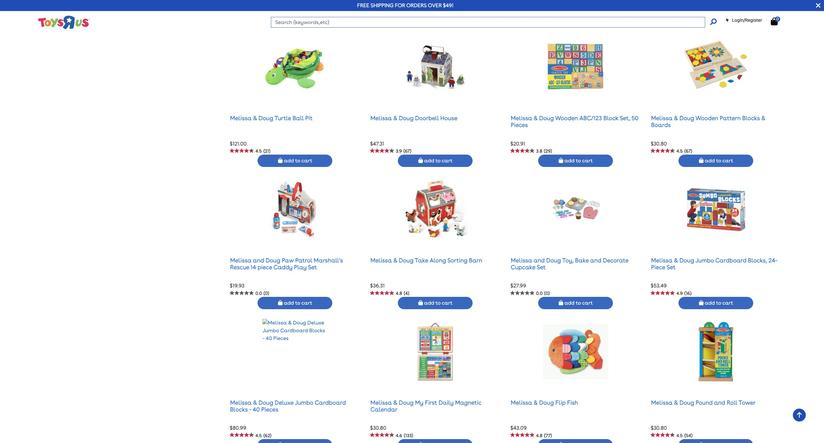 Task type: locate. For each thing, give the bounding box(es) containing it.
free
[[357, 2, 370, 8]]

ball
[[293, 115, 304, 122]]

2 set from the left
[[537, 264, 546, 271]]

doug inside the melissa and doug toy, bake  and decorate cupcake set
[[547, 257, 561, 264]]

melissa & doug deluxe jumbo cardboard blocks - 40 pieces
[[230, 399, 346, 413]]

for
[[395, 2, 405, 8]]

melissa & doug jumbo cardboard blocks, 24- piece set
[[652, 257, 778, 271]]

pieces right the 40
[[261, 406, 279, 413]]

-
[[249, 406, 252, 413]]

melissa & doug wooden pattern blocks & boards link
[[652, 115, 766, 129]]

block
[[604, 115, 619, 122]]

melissa inside "melissa & doug my first daily magnetic calendar"
[[371, 399, 392, 406]]

doug for and
[[680, 399, 695, 406]]

0 horizontal spatial blocks
[[230, 406, 248, 413]]

0 horizontal spatial set
[[308, 264, 317, 271]]

pound
[[696, 399, 713, 406]]

$36.31
[[370, 283, 385, 289]]

40
[[253, 406, 260, 413]]

tower
[[739, 399, 756, 406]]

4.5 for 4.5 (62)
[[256, 433, 262, 438]]

0 horizontal spatial pieces
[[261, 406, 279, 413]]

4.5 for 4.5 (67)
[[677, 148, 683, 154]]

4.5 (54)
[[677, 433, 693, 438]]

1 vertical spatial (29)
[[544, 148, 552, 154]]

melissa inside the "melissa and doug paw patrol marshall's rescue 14 piece caddy play set"
[[230, 257, 252, 264]]

& for melissa & doug deluxe jumbo cardboard blocks - 40 pieces
[[253, 399, 257, 406]]

0.0
[[256, 6, 262, 11], [396, 6, 403, 11], [537, 6, 543, 11], [256, 291, 262, 296], [537, 291, 543, 296]]

melissa and doug paw patrol marshall's rescue 14 piece caddy play set image
[[269, 177, 322, 242]]

0 vertical spatial pieces
[[511, 122, 528, 129]]

doug for pattern
[[680, 115, 695, 122]]

blocks right pattern
[[743, 115, 761, 122]]

and up 14
[[253, 257, 264, 264]]

4.8 for 4.8 (4)
[[396, 291, 403, 296]]

melissa & doug doorbell house link
[[371, 115, 458, 122]]

(67) for wooden
[[685, 148, 693, 154]]

blocks inside the melissa & doug wooden pattern blocks & boards
[[743, 115, 761, 122]]

0.0 (0)
[[256, 6, 269, 11], [396, 6, 410, 11], [537, 6, 550, 11], [256, 291, 269, 296], [537, 291, 550, 296]]

1 horizontal spatial wooden
[[696, 115, 719, 122]]

doug inside the melissa & doug wooden pattern blocks & boards
[[680, 115, 695, 122]]

close button image
[[817, 2, 821, 9]]

(67) for doorbell
[[404, 148, 412, 154]]

4.5 (21)
[[256, 148, 271, 154]]

& inside melissa & doug deluxe jumbo cardboard blocks - 40 pieces
[[253, 399, 257, 406]]

melissa inside melissa & doug deluxe jumbo cardboard blocks - 40 pieces
[[230, 399, 252, 406]]

doug inside melissa & doug jumbo cardboard blocks, 24- piece set
[[680, 257, 695, 264]]

bake
[[576, 257, 589, 264]]

0 vertical spatial blocks
[[743, 115, 761, 122]]

cardboard inside melissa & doug deluxe jumbo cardboard blocks - 40 pieces
[[315, 399, 346, 406]]

wooden left abc/123
[[556, 115, 578, 122]]

0 vertical spatial (29)
[[685, 6, 693, 11]]

melissa for melissa and doug paw patrol marshall's rescue 14 piece caddy play set
[[230, 257, 252, 264]]

cupcake
[[511, 264, 536, 271]]

1 horizontal spatial blocks
[[743, 115, 761, 122]]

house
[[441, 115, 458, 122]]

melissa & doug deluxe jumbo cardboard blocks - 40 pieces image
[[263, 319, 328, 343]]

4.8 left (77)
[[537, 433, 543, 438]]

and
[[253, 257, 264, 264], [534, 257, 545, 264], [591, 257, 602, 264], [715, 399, 726, 406]]

$30.80
[[651, 141, 668, 147], [370, 425, 387, 432], [651, 425, 668, 432]]

fish
[[568, 399, 579, 406]]

& inside "melissa & doug my first daily magnetic calendar"
[[394, 399, 398, 406]]

0 horizontal spatial wooden
[[556, 115, 578, 122]]

set inside melissa & doug jumbo cardboard blocks, 24- piece set
[[667, 264, 676, 271]]

1 vertical spatial cardboard
[[315, 399, 346, 406]]

$30.80 for melissa & doug my first daily magnetic calendar
[[370, 425, 387, 432]]

0 horizontal spatial jumbo
[[295, 399, 314, 406]]

melissa & doug my first daily magnetic calendar link
[[371, 399, 482, 413]]

0 horizontal spatial 4.8
[[396, 291, 403, 296]]

melissa inside the melissa & doug wooden pattern blocks & boards
[[652, 115, 673, 122]]

1 horizontal spatial (67)
[[685, 148, 693, 154]]

wooden inside the melissa & doug wooden pattern blocks & boards
[[696, 115, 719, 122]]

and inside the "melissa and doug paw patrol marshall's rescue 14 piece caddy play set"
[[253, 257, 264, 264]]

doug for patrol
[[266, 257, 281, 264]]

1 set from the left
[[308, 264, 317, 271]]

first
[[425, 399, 437, 406]]

shopping bag image
[[278, 16, 283, 21], [559, 16, 564, 21], [700, 16, 704, 21], [419, 158, 423, 163], [559, 158, 564, 163], [559, 300, 564, 306], [700, 300, 704, 306]]

melissa for melissa & doug wooden pattern blocks & boards
[[652, 115, 673, 122]]

&
[[253, 115, 257, 122], [394, 115, 398, 122], [534, 115, 538, 122], [674, 115, 679, 122], [762, 115, 766, 122], [394, 257, 398, 264], [674, 257, 679, 264], [253, 399, 257, 406], [394, 399, 398, 406], [534, 399, 538, 406], [674, 399, 679, 406]]

None search field
[[271, 17, 717, 28]]

melissa & doug flip fish
[[511, 399, 579, 406]]

0
[[777, 17, 780, 21]]

caddy
[[274, 264, 293, 271]]

0 vertical spatial 4.8
[[396, 291, 403, 296]]

wooden
[[556, 115, 578, 122], [696, 115, 719, 122]]

and right bake
[[591, 257, 602, 264]]

jumbo inside melissa & doug jumbo cardboard blocks, 24- piece set
[[696, 257, 715, 264]]

doug inside melissa & doug deluxe jumbo cardboard blocks - 40 pieces
[[259, 399, 273, 406]]

melissa inside the melissa and doug toy, bake  and decorate cupcake set
[[511, 257, 533, 264]]

Enter Keyword or Item No. search field
[[271, 17, 706, 28]]

pieces
[[511, 122, 528, 129], [261, 406, 279, 413]]

melissa & doug wooden abc/123 block set, 50 pieces image
[[544, 35, 609, 100]]

1 vertical spatial jumbo
[[295, 399, 314, 406]]

melissa & doug take along sorting barn
[[371, 257, 483, 264]]

set for piece
[[667, 264, 676, 271]]

magnetic
[[456, 399, 482, 406]]

melissa & doug flip fish image
[[544, 319, 609, 384]]

0 vertical spatial cardboard
[[716, 257, 747, 264]]

(29) for 4.7 (29)
[[685, 6, 693, 11]]

4.8 left the (4)
[[396, 291, 403, 296]]

pattern
[[720, 115, 741, 122]]

wooden left pattern
[[696, 115, 719, 122]]

0 horizontal spatial (29)
[[544, 148, 552, 154]]

2 horizontal spatial set
[[667, 264, 676, 271]]

take
[[415, 257, 429, 264]]

melissa & doug deluxe jumbo cardboard blocks - 40 pieces link
[[230, 399, 346, 413]]

wooden inside melissa & doug wooden abc/123 block set, 50 pieces
[[556, 115, 578, 122]]

melissa & doug doorbell house
[[371, 115, 458, 122]]

shipping
[[371, 2, 394, 8]]

toy,
[[563, 257, 574, 264]]

(67)
[[404, 148, 412, 154], [685, 148, 693, 154]]

1 horizontal spatial (29)
[[685, 6, 693, 11]]

1 wooden from the left
[[556, 115, 578, 122]]

login/register button
[[726, 17, 763, 23]]

melissa & doug doorbell house image
[[403, 35, 468, 100]]

& for melissa & doug doorbell house
[[394, 115, 398, 122]]

1 vertical spatial pieces
[[261, 406, 279, 413]]

1 (67) from the left
[[404, 148, 412, 154]]

melissa inside melissa & doug jumbo cardboard blocks, 24- piece set
[[652, 257, 673, 264]]

$27.99
[[511, 283, 527, 289]]

set down patrol
[[308, 264, 317, 271]]

set
[[308, 264, 317, 271], [537, 264, 546, 271], [667, 264, 676, 271]]

pieces up $20.91
[[511, 122, 528, 129]]

melissa for melissa & doug flip fish
[[511, 399, 533, 406]]

3.8
[[537, 148, 543, 154]]

1 vertical spatial 4.8
[[537, 433, 543, 438]]

1 vertical spatial blocks
[[230, 406, 248, 413]]

toys r us image
[[38, 15, 90, 30]]

4.8
[[396, 291, 403, 296], [537, 433, 543, 438]]

& for melissa & doug flip fish
[[534, 399, 538, 406]]

jumbo
[[696, 257, 715, 264], [295, 399, 314, 406]]

melissa
[[230, 115, 252, 122], [371, 115, 392, 122], [511, 115, 533, 122], [652, 115, 673, 122], [230, 257, 252, 264], [371, 257, 392, 264], [511, 257, 533, 264], [652, 257, 673, 264], [230, 399, 252, 406], [371, 399, 392, 406], [511, 399, 533, 406], [652, 399, 673, 406]]

& for melissa & doug turtle ball pit
[[253, 115, 257, 122]]

doug inside "melissa & doug my first daily magnetic calendar"
[[399, 399, 414, 406]]

1 horizontal spatial cardboard
[[716, 257, 747, 264]]

3.9 (67)
[[396, 148, 412, 154]]

0 vertical spatial jumbo
[[696, 257, 715, 264]]

(29) right 3.8
[[544, 148, 552, 154]]

add to cart
[[283, 15, 312, 22], [423, 15, 453, 22], [564, 15, 593, 22], [704, 15, 734, 22], [283, 158, 312, 164], [423, 158, 453, 164], [564, 158, 593, 164], [704, 158, 734, 164], [283, 300, 312, 306], [423, 300, 453, 306], [564, 300, 593, 306], [704, 300, 734, 306]]

0 horizontal spatial cardboard
[[315, 399, 346, 406]]

melissa inside melissa & doug wooden abc/123 block set, 50 pieces
[[511, 115, 533, 122]]

set right cupcake
[[537, 264, 546, 271]]

& for melissa & doug take along sorting barn
[[394, 257, 398, 264]]

add to cart button
[[258, 12, 333, 25], [398, 12, 473, 25], [539, 12, 614, 25], [679, 12, 754, 25], [258, 155, 333, 167], [398, 155, 473, 167], [539, 155, 614, 167], [679, 155, 754, 167], [258, 297, 333, 310], [398, 297, 473, 310], [539, 297, 614, 310], [679, 297, 754, 310]]

& for melissa & doug wooden abc/123 block set, 50 pieces
[[534, 115, 538, 122]]

(0)
[[264, 6, 269, 11], [404, 6, 410, 11], [545, 6, 550, 11], [264, 291, 269, 296], [545, 291, 550, 296]]

& inside melissa & doug wooden abc/123 block set, 50 pieces
[[534, 115, 538, 122]]

marshall's
[[314, 257, 343, 264]]

cart
[[302, 15, 312, 22], [442, 15, 453, 22], [583, 15, 593, 22], [723, 15, 734, 22], [302, 158, 312, 164], [442, 158, 453, 164], [583, 158, 593, 164], [723, 158, 734, 164], [302, 300, 312, 306], [442, 300, 453, 306], [583, 300, 593, 306], [723, 300, 734, 306]]

4.5 for 4.5 (54)
[[677, 433, 683, 438]]

melissa for melissa & doug jumbo cardboard blocks, 24- piece set
[[652, 257, 673, 264]]

doug inside melissa & doug wooden abc/123 block set, 50 pieces
[[540, 115, 554, 122]]

pieces inside melissa & doug deluxe jumbo cardboard blocks - 40 pieces
[[261, 406, 279, 413]]

3 set from the left
[[667, 264, 676, 271]]

0 horizontal spatial (67)
[[404, 148, 412, 154]]

& inside melissa & doug jumbo cardboard blocks, 24- piece set
[[674, 257, 679, 264]]

1 horizontal spatial 4.8
[[537, 433, 543, 438]]

melissa & doug jumbo cardboard blocks, 24-piece set image
[[684, 177, 749, 242]]

melissa for melissa & doug doorbell house
[[371, 115, 392, 122]]

2 wooden from the left
[[696, 115, 719, 122]]

1 horizontal spatial jumbo
[[696, 257, 715, 264]]

melissa for melissa & doug turtle ball pit
[[230, 115, 252, 122]]

$30.80 for melissa & doug pound and roll tower
[[651, 425, 668, 432]]

1 horizontal spatial set
[[537, 264, 546, 271]]

shopping bag image
[[419, 16, 423, 21], [772, 18, 778, 25], [278, 158, 283, 163], [700, 158, 704, 163], [278, 300, 283, 306], [419, 300, 423, 306]]

set right piece
[[667, 264, 676, 271]]

melissa & doug take along sorting barn image
[[403, 177, 468, 242]]

melissa for melissa & doug take along sorting barn
[[371, 257, 392, 264]]

blocks,
[[749, 257, 768, 264]]

(29) right 4.7
[[685, 6, 693, 11]]

set inside the melissa and doug toy, bake  and decorate cupcake set
[[537, 264, 546, 271]]

1 horizontal spatial pieces
[[511, 122, 528, 129]]

blocks left the '-'
[[230, 406, 248, 413]]

and left roll
[[715, 399, 726, 406]]

melissa & doug pound and roll tower link
[[652, 399, 756, 406]]

doug inside the "melissa and doug paw patrol marshall's rescue 14 piece caddy play set"
[[266, 257, 281, 264]]

2 (67) from the left
[[685, 148, 693, 154]]



Task type: vqa. For each thing, say whether or not it's contained in the screenshot.
the bottommost Pieces
yes



Task type: describe. For each thing, give the bounding box(es) containing it.
4.6
[[396, 433, 403, 438]]

piece
[[258, 264, 272, 271]]

4.5 for 4.5 (21)
[[256, 148, 262, 154]]

melissa and doug toy, bake  and decorate cupcake set image
[[550, 177, 603, 242]]

doug for cardboard
[[680, 257, 695, 264]]

14
[[251, 264, 256, 271]]

melissa & doug turtle ball pit link
[[230, 115, 313, 122]]

doug for along
[[399, 257, 414, 264]]

melissa for melissa & doug pound and roll tower
[[652, 399, 673, 406]]

paw
[[282, 257, 294, 264]]

& for melissa & doug wooden pattern blocks & boards
[[674, 115, 679, 122]]

3.9
[[396, 148, 402, 154]]

calendar
[[371, 406, 398, 413]]

my
[[415, 399, 424, 406]]

daily
[[439, 399, 454, 406]]

cardboard inside melissa & doug jumbo cardboard blocks, 24- piece set
[[716, 257, 747, 264]]

doug for fish
[[540, 399, 554, 406]]

pit
[[306, 115, 313, 122]]

$53.49
[[651, 283, 667, 289]]

melissa & doug my first daily magnetic calendar image
[[403, 319, 468, 384]]

melissa & doug turtle ball pit image
[[263, 35, 328, 100]]

along
[[430, 257, 446, 264]]

melissa and doug toy, bake  and decorate cupcake set
[[511, 257, 629, 271]]

(29) for 3.8 (29)
[[544, 148, 552, 154]]

boards
[[652, 122, 671, 129]]

melissa for melissa & doug wooden abc/123 block set, 50 pieces
[[511, 115, 533, 122]]

abc/123
[[580, 115, 602, 122]]

(16)
[[685, 291, 692, 296]]

4.8 (77)
[[537, 433, 552, 438]]

barn
[[469, 257, 483, 264]]

4.8 (4)
[[396, 291, 410, 296]]

and up cupcake
[[534, 257, 545, 264]]

(21)
[[264, 148, 271, 154]]

melissa for melissa & doug deluxe jumbo cardboard blocks - 40 pieces
[[230, 399, 252, 406]]

login/register
[[733, 17, 763, 23]]

doug for first
[[399, 399, 414, 406]]

& for melissa & doug jumbo cardboard blocks, 24- piece set
[[674, 257, 679, 264]]

melissa & doug wooden pattern blocks & boards
[[652, 115, 766, 129]]

4.5 (67)
[[677, 148, 693, 154]]

melissa & doug wooden pattern blocks & boards image
[[684, 35, 749, 100]]

deluxe
[[275, 399, 294, 406]]

play
[[294, 264, 307, 271]]

doug for jumbo
[[259, 399, 273, 406]]

shopping bag image for melissa & doug wooden pattern blocks & boards
[[700, 158, 704, 163]]

(62)
[[264, 433, 272, 438]]

patrol
[[295, 257, 313, 264]]

free shipping for orders over $49!
[[357, 2, 454, 8]]

4.5 (62)
[[256, 433, 272, 438]]

set inside the "melissa and doug paw patrol marshall's rescue 14 piece caddy play set"
[[308, 264, 317, 271]]

rescue
[[230, 264, 249, 271]]

4.9
[[677, 291, 683, 296]]

shopping bag image for melissa and doug paw patrol marshall's rescue 14 piece caddy play set
[[278, 300, 283, 306]]

melissa & doug pound and roll tower
[[652, 399, 756, 406]]

jumbo inside melissa & doug deluxe jumbo cardboard blocks - 40 pieces
[[295, 399, 314, 406]]

wooden for pattern
[[696, 115, 719, 122]]

& for melissa & doug my first daily magnetic calendar
[[394, 399, 398, 406]]

$19.93
[[230, 283, 245, 289]]

$49!
[[443, 2, 454, 8]]

roll
[[727, 399, 738, 406]]

orders
[[407, 2, 427, 8]]

blocks inside melissa & doug deluxe jumbo cardboard blocks - 40 pieces
[[230, 406, 248, 413]]

decorate
[[603, 257, 629, 264]]

$47.31
[[370, 141, 385, 147]]

$80.99
[[230, 425, 246, 432]]

4.6 (133)
[[396, 433, 413, 438]]

melissa for melissa & doug my first daily magnetic calendar
[[371, 399, 392, 406]]

melissa & doug wooden abc/123 block set, 50 pieces link
[[511, 115, 639, 129]]

doug for ball
[[259, 115, 273, 122]]

melissa and doug paw patrol marshall's rescue 14 piece caddy play set link
[[230, 257, 343, 271]]

doug for bake
[[547, 257, 561, 264]]

piece
[[652, 264, 666, 271]]

sorting
[[448, 257, 468, 264]]

$43.09
[[511, 425, 527, 432]]

4.7
[[677, 6, 683, 11]]

4.9 (16)
[[677, 291, 692, 296]]

shopping bag image for melissa & doug take along sorting barn
[[419, 300, 423, 306]]

shopping bag image inside 0 link
[[772, 18, 778, 25]]

pieces inside melissa & doug wooden abc/123 block set, 50 pieces
[[511, 122, 528, 129]]

shopping bag image for melissa & doug turtle ball pit
[[278, 158, 283, 163]]

melissa & doug jumbo cardboard blocks, 24- piece set link
[[652, 257, 778, 271]]

over
[[428, 2, 442, 8]]

wooden for abc/123
[[556, 115, 578, 122]]

0 link
[[772, 17, 785, 26]]

melissa and doug toy, bake  and decorate cupcake set link
[[511, 257, 629, 271]]

melissa & doug turtle ball pit
[[230, 115, 313, 122]]

set,
[[620, 115, 631, 122]]

melissa & doug pound and roll tower image
[[684, 319, 749, 384]]

4.8 for 4.8 (77)
[[537, 433, 543, 438]]

& for melissa & doug pound and roll tower
[[674, 399, 679, 406]]

melissa & doug my first daily magnetic calendar
[[371, 399, 482, 413]]

(77)
[[545, 433, 552, 438]]

(54)
[[685, 433, 693, 438]]

24-
[[769, 257, 778, 264]]

melissa & doug take along sorting barn link
[[371, 257, 483, 264]]

melissa & doug wooden abc/123 block set, 50 pieces
[[511, 115, 639, 129]]

$20.91
[[511, 141, 526, 147]]

50
[[632, 115, 639, 122]]

3.8 (29)
[[537, 148, 552, 154]]

doorbell
[[415, 115, 439, 122]]

set for cupcake
[[537, 264, 546, 271]]

doug for house
[[399, 115, 414, 122]]

turtle
[[275, 115, 291, 122]]

doug for abc/123
[[540, 115, 554, 122]]

melissa & doug flip fish link
[[511, 399, 579, 406]]

free shipping for orders over $49! link
[[357, 2, 454, 8]]

(133)
[[404, 433, 413, 438]]

4.7 (29)
[[677, 6, 693, 11]]

melissa for melissa and doug toy, bake  and decorate cupcake set
[[511, 257, 533, 264]]



